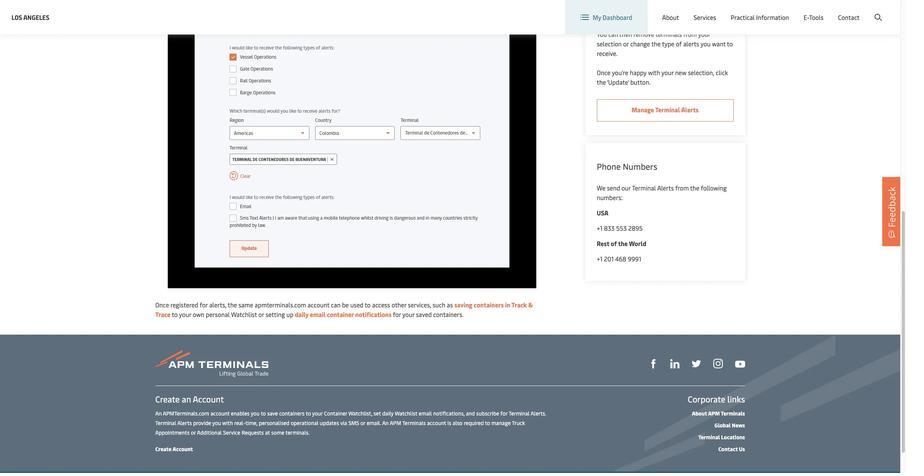 Task type: locate. For each thing, give the bounding box(es) containing it.
1 vertical spatial can
[[331, 301, 341, 310]]

the left following
[[691, 184, 700, 192]]

manage terminal alerts link
[[597, 99, 734, 122]]

terminal alerts subscription image
[[168, 0, 536, 289]]

1 vertical spatial an
[[382, 420, 389, 428]]

alerts inside an apmterminals.com account enables you to save containers to your container watchlist, set daily watchlist email notifications, and subscribe for terminal alerts. terminal alerts provide you with real-time, personalised operational updates via sms or email. an apm terminals account is also required to manage truck appointments or additional service requests at some terminals.
[[177, 420, 192, 428]]

1 vertical spatial button.
[[631, 78, 651, 86]]

1 vertical spatial daily
[[382, 411, 394, 418]]

appointments
[[155, 430, 190, 437]]

0 horizontal spatial global
[[715, 423, 731, 430]]

global inside 'button'
[[753, 7, 770, 16]]

alerts down apmterminals.com
[[177, 420, 192, 428]]

or
[[623, 40, 629, 48], [259, 311, 264, 319], [361, 420, 366, 428], [191, 430, 196, 437]]

also
[[453, 420, 463, 428]]

twitter image
[[692, 360, 701, 369]]

facebook image
[[649, 360, 658, 369]]

saving containers in track & trace
[[155, 301, 533, 319]]

for inside an apmterminals.com account enables you to save containers to your container watchlist, set daily watchlist email notifications, and subscribe for terminal alerts. terminal alerts provide you with real-time, personalised operational updates via sms or email. an apm terminals account is also required to manage truck appointments or additional service requests at some terminals.
[[501, 411, 508, 418]]

terminals inside an apmterminals.com account enables you to save containers to your container watchlist, set daily watchlist email notifications, and subscribe for terminal alerts. terminal alerts provide you with real-time, personalised operational updates via sms or email. an apm terminals account is also required to manage truck appointments or additional service requests at some terminals.
[[403, 420, 426, 428]]

1 horizontal spatial of
[[676, 40, 682, 48]]

apm down corporate links at the right bottom
[[708, 411, 720, 418]]

manage terminal alerts
[[632, 106, 699, 114]]

1 vertical spatial and
[[466, 411, 475, 418]]

account
[[863, 7, 886, 16], [193, 394, 224, 406], [173, 446, 193, 454]]

you inside you can then remove terminals from your selection or change the type of alerts you want to receive.
[[701, 40, 711, 48]]

alerts down new
[[682, 106, 699, 114]]

login for login / create account
[[824, 7, 839, 16]]

an apmterminals.com account enables you to save containers to your container watchlist, set daily watchlist email notifications, and subscribe for terminal alerts. terminal alerts provide you with real-time, personalised operational updates via sms or email. an apm terminals account is also required to manage truck appointments or additional service requests at some terminals.
[[155, 411, 546, 437]]

1 horizontal spatial for
[[393, 311, 401, 319]]

can left 'be'
[[331, 301, 341, 310]]

contact button
[[839, 0, 860, 35]]

alerts down numbers
[[658, 184, 674, 192]]

and right below
[[723, 1, 733, 10]]

your up updates
[[312, 411, 323, 418]]

0 vertical spatial alerts
[[682, 106, 699, 114]]

2 horizontal spatial you
[[701, 40, 711, 48]]

terminals
[[656, 30, 682, 38]]

apm
[[708, 411, 720, 418], [390, 420, 401, 428]]

of right type
[[676, 40, 682, 48]]

0 horizontal spatial and
[[466, 411, 475, 418]]

global
[[753, 7, 770, 16], [715, 423, 731, 430]]

0 horizontal spatial about
[[663, 13, 679, 22]]

0 vertical spatial create
[[844, 7, 862, 16]]

with
[[648, 68, 660, 77], [222, 420, 233, 428]]

your inside you can then remove terminals from your selection or change the type of alerts you want to receive.
[[698, 30, 711, 38]]

you up additional
[[212, 420, 221, 428]]

1 vertical spatial apm
[[390, 420, 401, 428]]

1 horizontal spatial watchlist
[[395, 411, 418, 418]]

1 horizontal spatial you
[[251, 411, 260, 418]]

201
[[604, 255, 614, 264]]

1 horizontal spatial apm
[[708, 411, 720, 418]]

for down other
[[393, 311, 401, 319]]

1 vertical spatial once
[[155, 301, 169, 310]]

feedback
[[886, 187, 898, 228]]

0 horizontal spatial watchlist
[[231, 311, 257, 319]]

terminals up the global news
[[721, 411, 745, 418]]

&
[[528, 301, 533, 310]]

requests
[[242, 430, 264, 437]]

0 vertical spatial global
[[753, 7, 770, 16]]

0 horizontal spatial containers
[[279, 411, 305, 418]]

your inside an apmterminals.com account enables you to save containers to your container watchlist, set daily watchlist email notifications, and subscribe for terminal alerts. terminal alerts provide you with real-time, personalised operational updates via sms or email. an apm terminals account is also required to manage truck appointments or additional service requests at some terminals.
[[312, 411, 323, 418]]

0 horizontal spatial contact
[[719, 446, 738, 454]]

we send our terminal alerts from the following numbers:
[[597, 184, 727, 202]]

0 horizontal spatial you
[[212, 420, 221, 428]]

+1 left 201
[[597, 255, 603, 264]]

terminals
[[721, 411, 745, 418], [403, 420, 426, 428]]

using
[[658, 1, 672, 10]]

0 horizontal spatial can
[[331, 301, 341, 310]]

1 vertical spatial email
[[419, 411, 432, 418]]

1 horizontal spatial contact
[[839, 13, 860, 22]]

1 horizontal spatial click
[[716, 68, 728, 77]]

button. right 'edit'
[[635, 11, 656, 19]]

links
[[728, 394, 745, 406]]

to up the dashboard
[[613, 1, 619, 10]]

or inside you can then remove terminals from your selection or change the type of alerts you want to receive.
[[623, 40, 629, 48]]

1 vertical spatial alerts
[[658, 184, 674, 192]]

terminal up truck
[[509, 411, 530, 418]]

1 vertical spatial of
[[611, 240, 617, 248]]

some
[[271, 430, 284, 437]]

0 vertical spatial about
[[663, 13, 679, 22]]

1 vertical spatial from
[[676, 184, 689, 192]]

apm right email.
[[390, 420, 401, 428]]

to inside login to your account using the button below and click the 'edit' button.
[[613, 1, 619, 10]]

for up own
[[200, 301, 208, 310]]

as
[[447, 301, 453, 310]]

type
[[662, 40, 675, 48]]

once up the trace
[[155, 301, 169, 310]]

about apm terminals
[[692, 411, 745, 418]]

registered
[[171, 301, 198, 310]]

about down using
[[663, 13, 679, 22]]

remove
[[634, 30, 654, 38]]

0 vertical spatial for
[[200, 301, 208, 310]]

0 vertical spatial click
[[597, 11, 609, 19]]

1 vertical spatial with
[[222, 420, 233, 428]]

is
[[448, 420, 451, 428]]

switch location
[[685, 7, 728, 15]]

daily down once registered for alerts, the same apmterminals.com account can be used to access other services, such as
[[295, 311, 309, 319]]

the left type
[[652, 40, 661, 48]]

e-tools button
[[804, 0, 824, 35]]

0 vertical spatial terminals
[[721, 411, 745, 418]]

global menu
[[753, 7, 788, 16]]

or down then
[[623, 40, 629, 48]]

0 vertical spatial button.
[[635, 11, 656, 19]]

containers
[[474, 301, 504, 310], [279, 411, 305, 418]]

your up 'edit'
[[621, 1, 633, 10]]

1 horizontal spatial containers
[[474, 301, 504, 310]]

2 horizontal spatial alerts
[[682, 106, 699, 114]]

of right rest
[[611, 240, 617, 248]]

the left 'update'
[[597, 78, 606, 86]]

real-
[[234, 420, 246, 428]]

with right happy
[[648, 68, 660, 77]]

2 vertical spatial alerts
[[177, 420, 192, 428]]

1 horizontal spatial daily
[[382, 411, 394, 418]]

click up the you
[[597, 11, 609, 19]]

1 vertical spatial containers
[[279, 411, 305, 418]]

and up the required
[[466, 411, 475, 418]]

youtube image
[[735, 361, 745, 368]]

notifications,
[[433, 411, 465, 418]]

once for once registered for alerts, the same apmterminals.com account can be used to access other services, such as
[[155, 301, 169, 310]]

receive.
[[597, 49, 618, 58]]

0 horizontal spatial login
[[597, 1, 612, 10]]

0 vertical spatial can
[[609, 30, 618, 38]]

0 vertical spatial daily
[[295, 311, 309, 319]]

global news
[[715, 423, 745, 430]]

watchlist down same
[[231, 311, 257, 319]]

linkedin image
[[670, 360, 680, 369]]

containers up operational
[[279, 411, 305, 418]]

0 vertical spatial from
[[684, 30, 697, 38]]

email.
[[367, 420, 381, 428]]

0 horizontal spatial terminals
[[403, 420, 426, 428]]

terminal right our
[[632, 184, 656, 192]]

instagram link
[[713, 359, 723, 369]]

account right an
[[193, 394, 224, 406]]

1 vertical spatial click
[[716, 68, 728, 77]]

and
[[723, 1, 733, 10], [466, 411, 475, 418]]

your left new
[[662, 68, 674, 77]]

create for create account
[[155, 446, 172, 454]]

contact down locations
[[719, 446, 738, 454]]

from inside you can then remove terminals from your selection or change the type of alerts you want to receive.
[[684, 30, 697, 38]]

an up the appointments
[[155, 411, 162, 418]]

about for about
[[663, 13, 679, 22]]

9991
[[628, 255, 641, 264]]

contact right tools
[[839, 13, 860, 22]]

information
[[757, 13, 789, 22]]

containers.
[[433, 311, 464, 319]]

1 vertical spatial create
[[155, 394, 180, 406]]

create
[[844, 7, 862, 16], [155, 394, 180, 406], [155, 446, 172, 454]]

email down once registered for alerts, the same apmterminals.com account can be used to access other services, such as
[[310, 311, 326, 319]]

about down corporate
[[692, 411, 707, 418]]

0 vertical spatial once
[[597, 68, 611, 77]]

containers left in
[[474, 301, 504, 310]]

practical information
[[731, 13, 789, 22]]

button.
[[635, 11, 656, 19], [631, 78, 651, 86]]

click inside once you're happy with your new selection, click the 'update' button.
[[716, 68, 728, 77]]

account left is
[[427, 420, 446, 428]]

0 horizontal spatial email
[[310, 311, 326, 319]]

to right want
[[727, 40, 733, 48]]

access
[[372, 301, 390, 310]]

to down subscribe
[[485, 420, 490, 428]]

once registered for alerts, the same apmterminals.com account can be used to access other services, such as
[[155, 301, 455, 310]]

1 vertical spatial global
[[715, 423, 731, 430]]

1 horizontal spatial alerts
[[658, 184, 674, 192]]

below
[[705, 1, 722, 10]]

button
[[685, 1, 703, 10]]

the left 'edit'
[[611, 11, 620, 19]]

login left /
[[824, 7, 839, 16]]

watchlist,
[[349, 411, 372, 418]]

0 vertical spatial with
[[648, 68, 660, 77]]

1 vertical spatial watchlist
[[395, 411, 418, 418]]

alerts
[[682, 106, 699, 114], [658, 184, 674, 192], [177, 420, 192, 428]]

usa
[[597, 209, 609, 217]]

contact us
[[719, 446, 745, 454]]

1 vertical spatial +1
[[597, 255, 603, 264]]

with inside an apmterminals.com account enables you to save containers to your container watchlist, set daily watchlist email notifications, and subscribe for terminal alerts. terminal alerts provide you with real-time, personalised operational updates via sms or email. an apm terminals account is also required to manage truck appointments or additional service requests at some terminals.
[[222, 420, 233, 428]]

alerts
[[684, 40, 700, 48]]

numbers:
[[597, 194, 623, 202]]

553
[[617, 224, 627, 233]]

0 vertical spatial of
[[676, 40, 682, 48]]

click right selection,
[[716, 68, 728, 77]]

create right /
[[844, 7, 862, 16]]

1 horizontal spatial login
[[824, 7, 839, 16]]

or left setting
[[259, 311, 264, 319]]

account right contact popup button
[[863, 7, 886, 16]]

news
[[732, 423, 745, 430]]

our
[[622, 184, 631, 192]]

an right email.
[[382, 420, 389, 428]]

selection,
[[688, 68, 715, 77]]

+1 left 833
[[597, 224, 603, 233]]

practical information button
[[731, 0, 789, 35]]

1 horizontal spatial and
[[723, 1, 733, 10]]

to your own personal watchlist or setting up daily email container notifications for your saved containers.
[[171, 311, 464, 319]]

login inside login to your account using the button below and click the 'edit' button.
[[597, 1, 612, 10]]

1 horizontal spatial about
[[692, 411, 707, 418]]

0 horizontal spatial an
[[155, 411, 162, 418]]

0 vertical spatial contact
[[839, 13, 860, 22]]

2 vertical spatial for
[[501, 411, 508, 418]]

login
[[597, 1, 612, 10], [824, 7, 839, 16]]

daily right 'set'
[[382, 411, 394, 418]]

0 vertical spatial an
[[155, 411, 162, 418]]

contact for contact
[[839, 13, 860, 22]]

create down the appointments
[[155, 446, 172, 454]]

can up selection
[[609, 30, 618, 38]]

up
[[287, 311, 294, 319]]

watchlist right 'set'
[[395, 411, 418, 418]]

corporate
[[688, 394, 726, 406]]

from for your
[[684, 30, 697, 38]]

login up my
[[597, 1, 612, 10]]

1 +1 from the top
[[597, 224, 603, 233]]

apm inside an apmterminals.com account enables you to save containers to your container watchlist, set daily watchlist email notifications, and subscribe for terminal alerts. terminal alerts provide you with real-time, personalised operational updates via sms or email. an apm terminals account is also required to manage truck appointments or additional service requests at some terminals.
[[390, 420, 401, 428]]

1 horizontal spatial with
[[648, 68, 660, 77]]

0 vertical spatial and
[[723, 1, 733, 10]]

1 horizontal spatial terminals
[[721, 411, 745, 418]]

from for the
[[676, 184, 689, 192]]

account inside login to your account using the button below and click the 'edit' button.
[[634, 1, 656, 10]]

1 horizontal spatial can
[[609, 30, 618, 38]]

once for once you're happy with your new selection, click the 'update' button.
[[597, 68, 611, 77]]

+1 for +1 201 468 9991
[[597, 255, 603, 264]]

0 horizontal spatial apm
[[390, 420, 401, 428]]

own
[[193, 311, 204, 319]]

the inside once you're happy with your new selection, click the 'update' button.
[[597, 78, 606, 86]]

1 horizontal spatial email
[[419, 411, 432, 418]]

your inside login to your account using the button below and click the 'edit' button.
[[621, 1, 633, 10]]

email left notifications,
[[419, 411, 432, 418]]

your up alerts
[[698, 30, 711, 38]]

my dashboard
[[593, 13, 633, 22]]

your
[[621, 1, 633, 10], [698, 30, 711, 38], [662, 68, 674, 77], [179, 311, 191, 319], [403, 311, 415, 319], [312, 411, 323, 418]]

create left an
[[155, 394, 180, 406]]

0 horizontal spatial daily
[[295, 311, 309, 319]]

via
[[340, 420, 347, 428]]

from inside we send our terminal alerts from the following numbers:
[[676, 184, 689, 192]]

0 horizontal spatial with
[[222, 420, 233, 428]]

0 horizontal spatial of
[[611, 240, 617, 248]]

1 horizontal spatial an
[[382, 420, 389, 428]]

2 +1 from the top
[[597, 255, 603, 264]]

you left want
[[701, 40, 711, 48]]

about
[[663, 13, 679, 22], [692, 411, 707, 418]]

0 horizontal spatial once
[[155, 301, 169, 310]]

0 horizontal spatial for
[[200, 301, 208, 310]]

for
[[200, 301, 208, 310], [393, 311, 401, 319], [501, 411, 508, 418]]

the inside you can then remove terminals from your selection or change the type of alerts you want to receive.
[[652, 40, 661, 48]]

you're
[[612, 68, 629, 77]]

apmt footer logo image
[[155, 351, 268, 378]]

2 horizontal spatial for
[[501, 411, 508, 418]]

0 vertical spatial you
[[701, 40, 711, 48]]

you up time,
[[251, 411, 260, 418]]

once you're happy with your new selection, click the 'update' button.
[[597, 68, 728, 86]]

+1 for +1 833 553 2895
[[597, 224, 603, 233]]

daily
[[295, 311, 309, 319], [382, 411, 394, 418]]

terminal inside manage terminal alerts link
[[656, 106, 680, 114]]

account down the appointments
[[173, 446, 193, 454]]

with up service
[[222, 420, 233, 428]]

send
[[607, 184, 620, 192]]

happy
[[630, 68, 647, 77]]

0 horizontal spatial click
[[597, 11, 609, 19]]

button. inside login to your account using the button below and click the 'edit' button.
[[635, 11, 656, 19]]

0 vertical spatial watchlist
[[231, 311, 257, 319]]

from left following
[[676, 184, 689, 192]]

global menu button
[[736, 0, 795, 23]]

0 vertical spatial +1
[[597, 224, 603, 233]]

login inside login / create account link
[[824, 7, 839, 16]]

email
[[310, 311, 326, 319], [419, 411, 432, 418]]

from up alerts
[[684, 30, 697, 38]]

1 vertical spatial terminals
[[403, 420, 426, 428]]

1 vertical spatial contact
[[719, 446, 738, 454]]

us
[[739, 446, 745, 454]]

1 vertical spatial about
[[692, 411, 707, 418]]

terminals left is
[[403, 420, 426, 428]]

account left using
[[634, 1, 656, 10]]

2 vertical spatial create
[[155, 446, 172, 454]]

1 vertical spatial for
[[393, 311, 401, 319]]

for up manage
[[501, 411, 508, 418]]

once inside once you're happy with your new selection, click the 'update' button.
[[597, 68, 611, 77]]

0 horizontal spatial alerts
[[177, 420, 192, 428]]

terminal right the manage
[[656, 106, 680, 114]]

0 vertical spatial apm
[[708, 411, 720, 418]]

button. down happy
[[631, 78, 651, 86]]

468
[[616, 255, 627, 264]]

terminal
[[656, 106, 680, 114], [632, 184, 656, 192], [509, 411, 530, 418], [155, 420, 176, 428], [699, 434, 720, 442]]

1 horizontal spatial once
[[597, 68, 611, 77]]

1 horizontal spatial global
[[753, 7, 770, 16]]

once left you're
[[597, 68, 611, 77]]

0 vertical spatial containers
[[474, 301, 504, 310]]

the inside we send our terminal alerts from the following numbers:
[[691, 184, 700, 192]]



Task type: describe. For each thing, give the bounding box(es) containing it.
subscribe
[[476, 411, 499, 418]]

daily inside an apmterminals.com account enables you to save containers to your container watchlist, set daily watchlist email notifications, and subscribe for terminal alerts. terminal alerts provide you with real-time, personalised operational updates via sms or email. an apm terminals account is also required to manage truck appointments or additional service requests at some terminals.
[[382, 411, 394, 418]]

to inside you can then remove terminals from your selection or change the type of alerts you want to receive.
[[727, 40, 733, 48]]

your down other
[[403, 311, 415, 319]]

and inside an apmterminals.com account enables you to save containers to your container watchlist, set daily watchlist email notifications, and subscribe for terminal alerts. terminal alerts provide you with real-time, personalised operational updates via sms or email. an apm terminals account is also required to manage truck appointments or additional service requests at some terminals.
[[466, 411, 475, 418]]

be
[[342, 301, 349, 310]]

used
[[350, 301, 364, 310]]

container
[[327, 311, 354, 319]]

your down registered
[[179, 311, 191, 319]]

services,
[[408, 301, 431, 310]]

required
[[464, 420, 484, 428]]

0 vertical spatial account
[[863, 7, 886, 16]]

same
[[239, 301, 253, 310]]

login / create account link
[[810, 0, 886, 23]]

such
[[433, 301, 446, 310]]

2895
[[629, 224, 643, 233]]

to up operational
[[306, 411, 311, 418]]

notifications
[[355, 311, 392, 319]]

following
[[701, 184, 727, 192]]

in
[[505, 301, 511, 310]]

locations
[[722, 434, 745, 442]]

manage
[[492, 420, 511, 428]]

personalised
[[259, 420, 290, 428]]

2 vertical spatial account
[[173, 446, 193, 454]]

my dashboard button
[[581, 0, 633, 35]]

updates
[[320, 420, 339, 428]]

the left world
[[618, 240, 628, 248]]

terminal down global news link
[[699, 434, 720, 442]]

switch
[[685, 7, 703, 15]]

instagram image
[[713, 360, 723, 369]]

feedback button
[[883, 177, 902, 247]]

additional
[[197, 430, 222, 437]]

menu
[[772, 7, 788, 16]]

to left save
[[261, 411, 266, 418]]

we
[[597, 184, 606, 192]]

selection
[[597, 40, 622, 48]]

set
[[374, 411, 381, 418]]

daily email container notifications link
[[295, 311, 392, 319]]

you
[[597, 30, 607, 38]]

/
[[840, 7, 843, 16]]

manage
[[632, 106, 654, 114]]

terminal up the appointments
[[155, 420, 176, 428]]

your inside once you're happy with your new selection, click the 'update' button.
[[662, 68, 674, 77]]

login to your account using the button below and click the 'edit' button.
[[597, 1, 733, 19]]

personal
[[206, 311, 230, 319]]

you can then remove terminals from your selection or change the type of alerts you want to receive.
[[597, 30, 733, 58]]

can inside you can then remove terminals from your selection or change the type of alerts you want to receive.
[[609, 30, 618, 38]]

containers inside an apmterminals.com account enables you to save containers to your container watchlist, set daily watchlist email notifications, and subscribe for terminal alerts. terminal alerts provide you with real-time, personalised operational updates via sms or email. an apm terminals account is also required to manage truck appointments or additional service requests at some terminals.
[[279, 411, 305, 418]]

and inside login to your account using the button below and click the 'edit' button.
[[723, 1, 733, 10]]

change
[[631, 40, 650, 48]]

my
[[593, 13, 601, 22]]

1 vertical spatial you
[[251, 411, 260, 418]]

of inside you can then remove terminals from your selection or change the type of alerts you want to receive.
[[676, 40, 682, 48]]

setting
[[266, 311, 285, 319]]

alerts inside we send our terminal alerts from the following numbers:
[[658, 184, 674, 192]]

dashboard
[[603, 13, 633, 22]]

login / create account
[[824, 7, 886, 16]]

truck
[[512, 420, 525, 428]]

to right the trace
[[172, 311, 178, 319]]

or right sms
[[361, 420, 366, 428]]

account up to your own personal watchlist or setting up daily email container notifications for your saved containers.
[[308, 301, 330, 310]]

fill 44 link
[[692, 359, 701, 369]]

saving
[[455, 301, 473, 310]]

account left enables
[[211, 411, 230, 418]]

terminal inside we send our terminal alerts from the following numbers:
[[632, 184, 656, 192]]

contact for contact us
[[719, 446, 738, 454]]

services button
[[694, 0, 717, 35]]

the left same
[[228, 301, 237, 310]]

containers inside saving containers in track & trace
[[474, 301, 504, 310]]

an
[[182, 394, 191, 406]]

shape link
[[649, 359, 658, 369]]

apmterminals.com
[[255, 301, 306, 310]]

1 vertical spatial account
[[193, 394, 224, 406]]

about button
[[663, 0, 679, 35]]

time,
[[246, 420, 258, 428]]

new
[[675, 68, 687, 77]]

global for global news
[[715, 423, 731, 430]]

about for about apm terminals
[[692, 411, 707, 418]]

833
[[604, 224, 615, 233]]

trace
[[155, 311, 171, 319]]

create for create an account
[[155, 394, 180, 406]]

location
[[704, 7, 728, 15]]

you tube link
[[735, 359, 745, 369]]

sms
[[349, 420, 359, 428]]

numbers
[[623, 161, 658, 172]]

the right using
[[674, 1, 683, 10]]

practical
[[731, 13, 755, 22]]

2 vertical spatial you
[[212, 420, 221, 428]]

'edit'
[[621, 11, 634, 19]]

world
[[629, 240, 647, 248]]

saved
[[416, 311, 432, 319]]

switch location button
[[672, 7, 728, 15]]

email inside an apmterminals.com account enables you to save containers to your container watchlist, set daily watchlist email notifications, and subscribe for terminal alerts. terminal alerts provide you with real-time, personalised operational updates via sms or email. an apm terminals account is also required to manage truck appointments or additional service requests at some terminals.
[[419, 411, 432, 418]]

to right used
[[365, 301, 371, 310]]

track
[[512, 301, 527, 310]]

enables
[[231, 411, 250, 418]]

create account
[[155, 446, 193, 454]]

alerts.
[[531, 411, 546, 418]]

terminal locations
[[699, 434, 745, 442]]

corporate links
[[688, 394, 745, 406]]

login for login to your account using the button below and click the 'edit' button.
[[597, 1, 612, 10]]

los angeles
[[12, 13, 49, 21]]

button. inside once you're happy with your new selection, click the 'update' button.
[[631, 78, 651, 86]]

global news link
[[715, 423, 745, 430]]

with inside once you're happy with your new selection, click the 'update' button.
[[648, 68, 660, 77]]

service
[[223, 430, 240, 437]]

click inside login to your account using the button below and click the 'edit' button.
[[597, 11, 609, 19]]

or down provide at the left bottom of the page
[[191, 430, 196, 437]]

rest
[[597, 240, 610, 248]]

tools
[[809, 13, 824, 22]]

provide
[[193, 420, 211, 428]]

watchlist inside an apmterminals.com account enables you to save containers to your container watchlist, set daily watchlist email notifications, and subscribe for terminal alerts. terminal alerts provide you with real-time, personalised operational updates via sms or email. an apm terminals account is also required to manage truck appointments or additional service requests at some terminals.
[[395, 411, 418, 418]]

+1 201 468 9991
[[597, 255, 641, 264]]

0 vertical spatial email
[[310, 311, 326, 319]]

phone
[[597, 161, 621, 172]]

create account link
[[155, 446, 193, 454]]

global for global menu
[[753, 7, 770, 16]]

contact us link
[[719, 446, 745, 454]]



Task type: vqa. For each thing, say whether or not it's contained in the screenshot.
the you
yes



